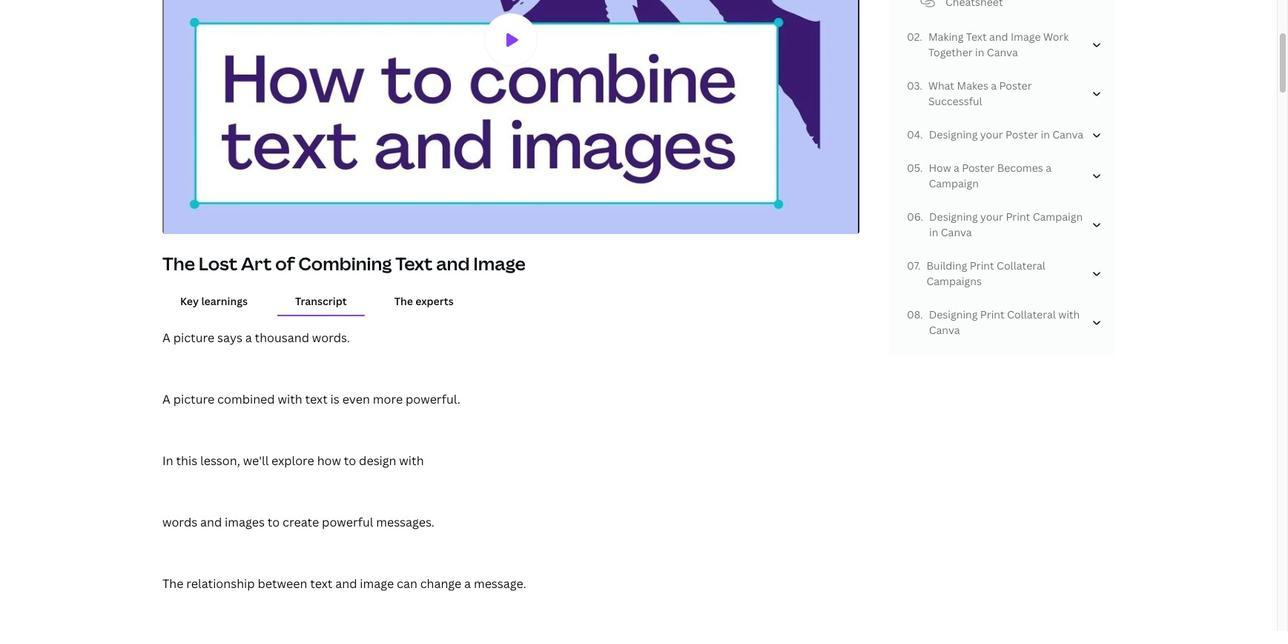 Task type: describe. For each thing, give the bounding box(es) containing it.
1 vertical spatial text
[[395, 252, 433, 276]]

a right the becomes
[[1046, 161, 1051, 175]]

words
[[162, 515, 197, 531]]

07 . building print collateral campaigns
[[907, 259, 1045, 289]]

08 . designing print collateral with canva
[[907, 308, 1080, 338]]

words and images to create powerful messages.
[[162, 515, 434, 531]]

print inside '06 . designing your print campaign in canva'
[[1006, 210, 1030, 224]]

the for the experts
[[394, 294, 413, 308]]

collateral for with
[[1007, 308, 1056, 322]]

1 vertical spatial to
[[267, 515, 280, 531]]

poster for in
[[1006, 128, 1038, 142]]

. for 06
[[921, 210, 923, 224]]

. for 05
[[920, 161, 923, 175]]

designing for designing print collateral with canva
[[929, 308, 978, 322]]

key learnings
[[180, 294, 248, 308]]

a for a picture combined with text is even more powerful.
[[162, 391, 170, 408]]

transcript
[[295, 294, 347, 308]]

campaign inside '06 . designing your print campaign in canva'
[[1033, 210, 1083, 224]]

explore
[[271, 453, 314, 469]]

designing for designing your poster in canva
[[929, 128, 978, 142]]

of
[[275, 252, 295, 276]]

05
[[907, 161, 920, 175]]

the experts
[[394, 294, 454, 308]]

experts
[[415, 294, 454, 308]]

how
[[929, 161, 951, 175]]

02
[[907, 30, 920, 44]]

a right how
[[954, 161, 959, 175]]

transcript button
[[277, 287, 365, 315]]

03 . what makes a poster successful
[[907, 79, 1032, 109]]

combining
[[298, 252, 392, 276]]

text inside 02 . making text and image work together in canva
[[966, 30, 987, 44]]

05 . how a poster becomes a campaign
[[907, 161, 1051, 191]]

08
[[907, 308, 920, 322]]

03
[[907, 79, 920, 93]]

is
[[330, 391, 339, 408]]

together
[[928, 46, 973, 60]]

words.
[[312, 330, 350, 346]]

picture for combined
[[173, 391, 214, 408]]

picture for says
[[173, 330, 214, 346]]

2 vertical spatial with
[[399, 453, 424, 469]]

becomes
[[997, 161, 1043, 175]]

1 vertical spatial in
[[1041, 128, 1050, 142]]

making
[[928, 30, 964, 44]]

02 . making text and image work together in canva
[[907, 30, 1069, 60]]

06
[[907, 210, 921, 224]]

the for the relationship between text and image can change a message.
[[162, 576, 183, 593]]

image inside 02 . making text and image work together in canva
[[1011, 30, 1041, 44]]

canva inside 02 . making text and image work together in canva
[[987, 46, 1018, 60]]

in this lesson, we'll explore how to design with
[[162, 453, 424, 469]]

this
[[176, 453, 197, 469]]

1 horizontal spatial to
[[344, 453, 356, 469]]

says
[[217, 330, 242, 346]]

key
[[180, 294, 199, 308]]

a inside 03 . what makes a poster successful
[[991, 79, 997, 93]]

the for the lost art of combining text and image
[[162, 252, 195, 276]]

learnings
[[201, 294, 248, 308]]

a picture combined with text is even more powerful.
[[162, 391, 460, 408]]

campaign inside 05 . how a poster becomes a campaign
[[929, 177, 979, 191]]

message.
[[474, 576, 526, 593]]

. for 07
[[918, 259, 921, 273]]

04 . designing your poster in canva
[[907, 128, 1083, 142]]

your for print
[[980, 210, 1003, 224]]

what
[[928, 79, 954, 93]]

powerful.
[[406, 391, 460, 408]]



Task type: vqa. For each thing, say whether or not it's contained in the screenshot.
"with" inside the the Unlock a huge range of possibilities with this standard web API.
no



Task type: locate. For each thing, give the bounding box(es) containing it.
0 vertical spatial with
[[1058, 308, 1080, 322]]

more
[[373, 391, 403, 408]]

text up together
[[966, 30, 987, 44]]

and up experts
[[436, 252, 470, 276]]

your for poster
[[980, 128, 1003, 142]]

to
[[344, 453, 356, 469], [267, 515, 280, 531]]

1 horizontal spatial text
[[966, 30, 987, 44]]

0 vertical spatial designing
[[929, 128, 978, 142]]

text
[[305, 391, 328, 408], [310, 576, 333, 593]]

0 horizontal spatial in
[[929, 226, 938, 240]]

poster for becomes
[[962, 161, 995, 175]]

and inside 02 . making text and image work together in canva
[[989, 30, 1008, 44]]

designing down successful
[[929, 128, 978, 142]]

0 vertical spatial text
[[966, 30, 987, 44]]

1 vertical spatial campaign
[[1033, 210, 1083, 224]]

and right making
[[989, 30, 1008, 44]]

poster
[[999, 79, 1032, 93], [1006, 128, 1038, 142], [962, 161, 995, 175]]

0 vertical spatial your
[[980, 128, 1003, 142]]

your
[[980, 128, 1003, 142], [980, 210, 1003, 224]]

0 vertical spatial to
[[344, 453, 356, 469]]

with inside the 08 . designing print collateral with canva
[[1058, 308, 1080, 322]]

image
[[360, 576, 394, 593]]

and right words
[[200, 515, 222, 531]]

print up campaigns
[[970, 259, 994, 273]]

collateral
[[997, 259, 1045, 273], [1007, 308, 1056, 322]]

even
[[342, 391, 370, 408]]

06 . designing your print campaign in canva
[[907, 210, 1083, 240]]

text left is
[[305, 391, 328, 408]]

0 vertical spatial a
[[162, 330, 170, 346]]

to left create
[[267, 515, 280, 531]]

in inside '06 . designing your print campaign in canva'
[[929, 226, 938, 240]]

thousand
[[255, 330, 309, 346]]

in
[[162, 453, 173, 469]]

1 picture from the top
[[173, 330, 214, 346]]

print for designing
[[980, 308, 1005, 322]]

successful
[[928, 94, 982, 109]]

1 vertical spatial your
[[980, 210, 1003, 224]]

1 designing from the top
[[929, 128, 978, 142]]

1 vertical spatial collateral
[[1007, 308, 1056, 322]]

2 vertical spatial poster
[[962, 161, 995, 175]]

art
[[241, 252, 272, 276]]

3 designing from the top
[[929, 308, 978, 322]]

0 vertical spatial in
[[975, 46, 984, 60]]

images
[[225, 515, 265, 531]]

in inside 02 . making text and image work together in canva
[[975, 46, 984, 60]]

designing
[[929, 128, 978, 142], [929, 210, 978, 224], [929, 308, 978, 322]]

the lost art of combining text and image image
[[164, 0, 858, 237]]

2 vertical spatial the
[[162, 576, 183, 593]]

combined
[[217, 391, 275, 408]]

. inside the 08 . designing print collateral with canva
[[920, 308, 923, 322]]

a
[[991, 79, 997, 93], [954, 161, 959, 175], [1046, 161, 1051, 175], [245, 330, 252, 346], [464, 576, 471, 593]]

the relationship between text and image can change a message.
[[162, 576, 526, 593]]

in up the becomes
[[1041, 128, 1050, 142]]

1 horizontal spatial with
[[399, 453, 424, 469]]

1 vertical spatial the
[[394, 294, 413, 308]]

1 vertical spatial text
[[310, 576, 333, 593]]

0 horizontal spatial text
[[395, 252, 433, 276]]

0 vertical spatial image
[[1011, 30, 1041, 44]]

designing for designing your print campaign in canva
[[929, 210, 978, 224]]

text up the experts on the left top
[[395, 252, 433, 276]]

text right between
[[310, 576, 333, 593]]

1 vertical spatial designing
[[929, 210, 978, 224]]

print for building
[[970, 259, 994, 273]]

2 horizontal spatial in
[[1041, 128, 1050, 142]]

in
[[975, 46, 984, 60], [1041, 128, 1050, 142], [929, 226, 938, 240]]

. for 02
[[920, 30, 922, 44]]

campaign down the becomes
[[1033, 210, 1083, 224]]

design
[[359, 453, 396, 469]]

2 vertical spatial designing
[[929, 308, 978, 322]]

poster inside 03 . what makes a poster successful
[[999, 79, 1032, 93]]

1 vertical spatial image
[[473, 252, 526, 276]]

designing inside the 08 . designing print collateral with canva
[[929, 308, 978, 322]]

can
[[397, 576, 417, 593]]

a right makes
[[991, 79, 997, 93]]

1 vertical spatial with
[[278, 391, 302, 408]]

the experts button
[[376, 287, 471, 315]]

picture left combined
[[173, 391, 214, 408]]

the left relationship on the left bottom
[[162, 576, 183, 593]]

building
[[927, 259, 967, 273]]

powerful
[[322, 515, 373, 531]]

2 picture from the top
[[173, 391, 214, 408]]

. inside 03 . what makes a poster successful
[[920, 79, 922, 93]]

collateral inside the 08 . designing print collateral with canva
[[1007, 308, 1056, 322]]

. for 08
[[920, 308, 923, 322]]

poster right makes
[[999, 79, 1032, 93]]

. inside 02 . making text and image work together in canva
[[920, 30, 922, 44]]

designing down campaigns
[[929, 308, 978, 322]]

. inside 07 . building print collateral campaigns
[[918, 259, 921, 273]]

a picture says a thousand words.
[[162, 330, 350, 346]]

1 vertical spatial print
[[970, 259, 994, 273]]

lost
[[199, 252, 237, 276]]

print down 07 . building print collateral campaigns at the right top
[[980, 308, 1005, 322]]

we'll
[[243, 453, 269, 469]]

create
[[283, 515, 319, 531]]

07
[[907, 259, 918, 273]]

0 horizontal spatial image
[[473, 252, 526, 276]]

poster down 04 . designing your poster in canva
[[962, 161, 995, 175]]

picture left says
[[173, 330, 214, 346]]

change
[[420, 576, 461, 593]]

poster up the becomes
[[1006, 128, 1038, 142]]

relationship
[[186, 576, 255, 593]]

a up the in
[[162, 391, 170, 408]]

. for 03
[[920, 79, 922, 93]]

2 vertical spatial print
[[980, 308, 1005, 322]]

1 horizontal spatial in
[[975, 46, 984, 60]]

work
[[1043, 30, 1069, 44]]

0 vertical spatial print
[[1006, 210, 1030, 224]]

. inside 05 . how a poster becomes a campaign
[[920, 161, 923, 175]]

1 vertical spatial picture
[[173, 391, 214, 408]]

1 horizontal spatial campaign
[[1033, 210, 1083, 224]]

collateral down '06 . designing your print campaign in canva'
[[997, 259, 1045, 273]]

in right together
[[975, 46, 984, 60]]

0 vertical spatial collateral
[[997, 259, 1045, 273]]

campaign
[[929, 177, 979, 191], [1033, 210, 1083, 224]]

a down key learnings button
[[162, 330, 170, 346]]

lesson,
[[200, 453, 240, 469]]

the left experts
[[394, 294, 413, 308]]

text
[[966, 30, 987, 44], [395, 252, 433, 276]]

designing right 06 on the top
[[929, 210, 978, 224]]

1 a from the top
[[162, 330, 170, 346]]

print inside the 08 . designing print collateral with canva
[[980, 308, 1005, 322]]

designing inside '06 . designing your print campaign in canva'
[[929, 210, 978, 224]]

a right change
[[464, 576, 471, 593]]

between
[[258, 576, 307, 593]]

a for a picture says a thousand words.
[[162, 330, 170, 346]]

04
[[907, 128, 920, 142]]

2 horizontal spatial with
[[1058, 308, 1080, 322]]

the up key
[[162, 252, 195, 276]]

. for 04
[[920, 128, 923, 142]]

your up 05 . how a poster becomes a campaign
[[980, 128, 1003, 142]]

and left image
[[335, 576, 357, 593]]

0 horizontal spatial campaign
[[929, 177, 979, 191]]

1 vertical spatial poster
[[1006, 128, 1038, 142]]

canva inside the 08 . designing print collateral with canva
[[929, 324, 960, 338]]

0 vertical spatial picture
[[173, 330, 214, 346]]

with
[[1058, 308, 1080, 322], [278, 391, 302, 408], [399, 453, 424, 469]]

poster inside 05 . how a poster becomes a campaign
[[962, 161, 995, 175]]

0 horizontal spatial to
[[267, 515, 280, 531]]

campaign down how
[[929, 177, 979, 191]]

the
[[162, 252, 195, 276], [394, 294, 413, 308], [162, 576, 183, 593]]

collateral inside 07 . building print collateral campaigns
[[997, 259, 1045, 273]]

a right says
[[245, 330, 252, 346]]

collateral for campaigns
[[997, 259, 1045, 273]]

messages.
[[376, 515, 434, 531]]

canva
[[987, 46, 1018, 60], [1052, 128, 1083, 142], [941, 226, 972, 240], [929, 324, 960, 338]]

0 vertical spatial text
[[305, 391, 328, 408]]

image
[[1011, 30, 1041, 44], [473, 252, 526, 276]]

and
[[989, 30, 1008, 44], [436, 252, 470, 276], [200, 515, 222, 531], [335, 576, 357, 593]]

the lost art of combining text and image
[[162, 252, 526, 276]]

how
[[317, 453, 341, 469]]

in up building
[[929, 226, 938, 240]]

1 vertical spatial a
[[162, 391, 170, 408]]

your down 05 . how a poster becomes a campaign
[[980, 210, 1003, 224]]

1 horizontal spatial image
[[1011, 30, 1041, 44]]

0 vertical spatial poster
[[999, 79, 1032, 93]]

0 vertical spatial campaign
[[929, 177, 979, 191]]

.
[[920, 30, 922, 44], [920, 79, 922, 93], [920, 128, 923, 142], [920, 161, 923, 175], [921, 210, 923, 224], [918, 259, 921, 273], [920, 308, 923, 322]]

a
[[162, 330, 170, 346], [162, 391, 170, 408]]

key learnings button
[[162, 287, 265, 315]]

print inside 07 . building print collateral campaigns
[[970, 259, 994, 273]]

2 a from the top
[[162, 391, 170, 408]]

the inside the experts button
[[394, 294, 413, 308]]

your inside '06 . designing your print campaign in canva'
[[980, 210, 1003, 224]]

print
[[1006, 210, 1030, 224], [970, 259, 994, 273], [980, 308, 1005, 322]]

campaigns
[[927, 275, 982, 289]]

print down the becomes
[[1006, 210, 1030, 224]]

to right how
[[344, 453, 356, 469]]

collateral down 07 . building print collateral campaigns at the right top
[[1007, 308, 1056, 322]]

makes
[[957, 79, 988, 93]]

picture
[[173, 330, 214, 346], [173, 391, 214, 408]]

2 vertical spatial in
[[929, 226, 938, 240]]

0 vertical spatial the
[[162, 252, 195, 276]]

2 designing from the top
[[929, 210, 978, 224]]

. inside '06 . designing your print campaign in canva'
[[921, 210, 923, 224]]

canva inside '06 . designing your print campaign in canva'
[[941, 226, 972, 240]]

0 horizontal spatial with
[[278, 391, 302, 408]]



